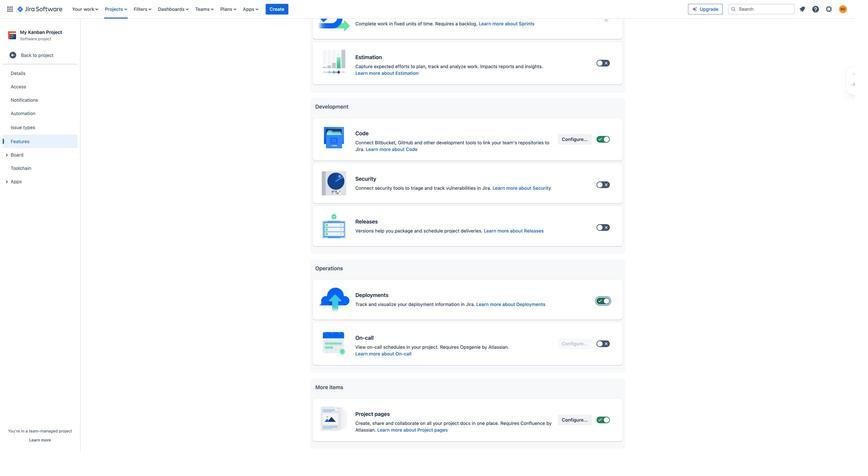 Task type: vqa. For each thing, say whether or not it's contained in the screenshot.
Development icon
no



Task type: locate. For each thing, give the bounding box(es) containing it.
1 horizontal spatial list
[[797, 3, 851, 15]]

list
[[69, 0, 688, 19], [797, 3, 851, 15]]

primary element
[[4, 0, 688, 19]]

notifications image
[[799, 5, 807, 13]]

appswitcher icon image
[[6, 5, 14, 13]]

banner
[[0, 0, 855, 19]]

help image
[[812, 5, 820, 13]]

None search field
[[728, 4, 795, 15]]

list item
[[266, 0, 288, 19]]

settings image
[[825, 5, 833, 13]]

expand image
[[3, 178, 11, 186]]

expand image
[[3, 151, 11, 159]]

group
[[3, 65, 78, 190]]

jira software image
[[17, 5, 62, 13], [17, 5, 62, 13]]

sidebar navigation image
[[73, 27, 88, 40]]



Task type: describe. For each thing, give the bounding box(es) containing it.
Search field
[[728, 4, 795, 15]]

group inside sidebar element
[[3, 65, 78, 190]]

your profile and settings image
[[839, 5, 847, 13]]

sidebar element
[[0, 19, 80, 452]]

search image
[[731, 7, 736, 12]]

0 horizontal spatial list
[[69, 0, 688, 19]]



